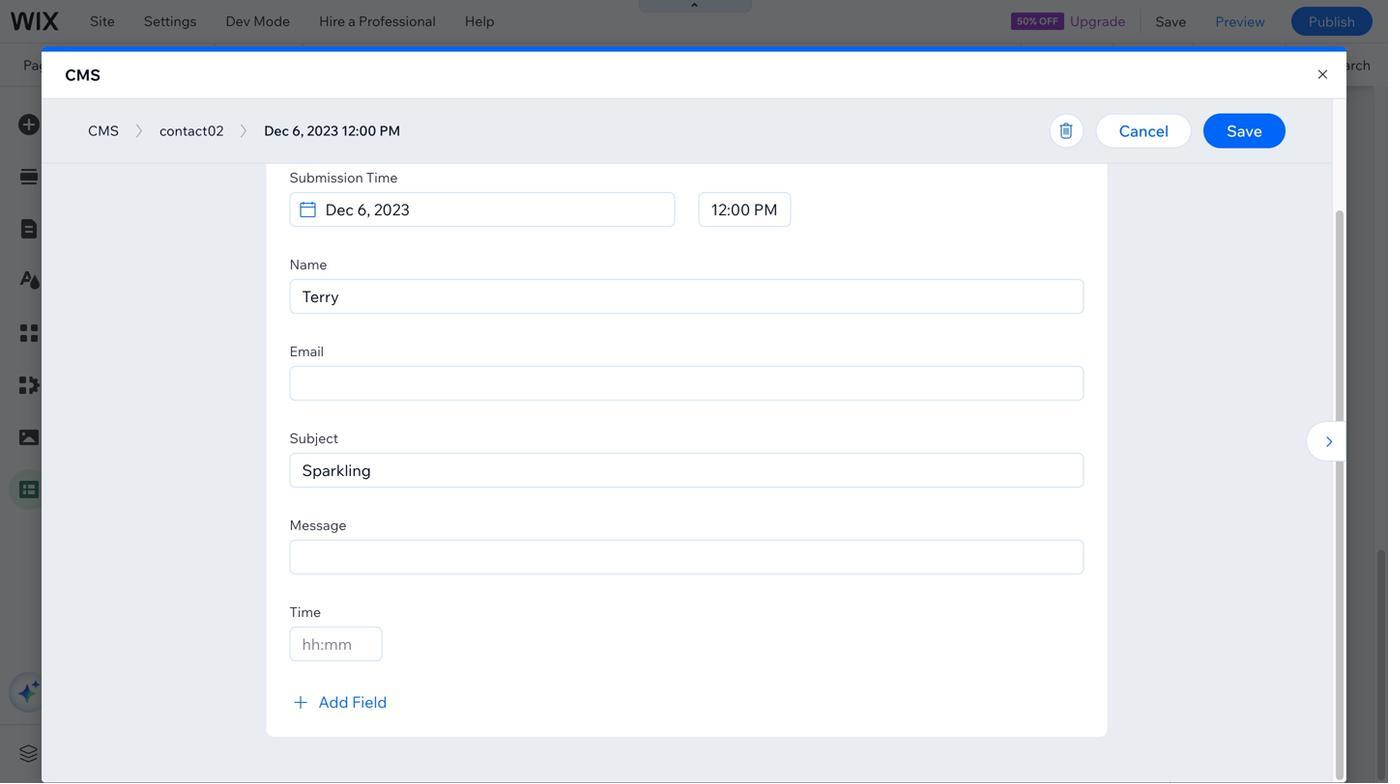 Task type: locate. For each thing, give the bounding box(es) containing it.
a right hire
[[348, 13, 356, 29]]

0 vertical spatial a
[[348, 13, 356, 29]]

0 vertical spatial cms
[[65, 65, 101, 84]]

collections
[[297, 157, 369, 174], [265, 177, 336, 194]]

a
[[348, 13, 356, 29], [409, 177, 416, 194]]

your collections collections created by a site collaborator.
[[265, 157, 524, 194]]

preview
[[1215, 13, 1265, 30]]

cms up main
[[82, 105, 118, 125]]

collections down your
[[265, 177, 336, 194]]

search
[[1326, 56, 1371, 73]]

save button
[[1141, 0, 1201, 43]]

a right by
[[409, 177, 416, 194]]

site
[[419, 177, 442, 194]]

create collection button
[[353, 701, 525, 736]]

hire
[[319, 13, 345, 29]]

publish button
[[1291, 7, 1373, 36]]

main
[[82, 157, 113, 174]]

collections up created
[[297, 157, 369, 174]]

collaborator.
[[445, 177, 524, 194]]

preview button
[[1201, 0, 1280, 43]]

create
[[376, 709, 425, 728]]

form
[[386, 246, 414, 260]]

submissions
[[417, 246, 483, 260]]

collection
[[428, 709, 501, 728]]

publish
[[1309, 13, 1355, 30]]

0 horizontal spatial a
[[348, 13, 356, 29]]

1 horizontal spatial a
[[409, 177, 416, 194]]

upgrade
[[1070, 13, 1126, 29]]

save
[[1155, 13, 1186, 30]]

contact02 permissions: form submissions
[[315, 227, 483, 260]]

created
[[339, 177, 387, 194]]

1 vertical spatial a
[[409, 177, 416, 194]]

permissions:
[[315, 246, 383, 260]]

cms down site
[[65, 65, 101, 84]]

cms
[[65, 65, 101, 84], [82, 105, 118, 125]]



Task type: vqa. For each thing, say whether or not it's contained in the screenshot.
on
no



Task type: describe. For each thing, give the bounding box(es) containing it.
help
[[465, 13, 495, 29]]

your
[[265, 157, 294, 174]]

1 vertical spatial cms
[[82, 105, 118, 125]]

site
[[90, 13, 115, 29]]

0 vertical spatial collections
[[297, 157, 369, 174]]

create collection
[[376, 709, 501, 728]]

off
[[1039, 15, 1058, 27]]

50%
[[1017, 15, 1037, 27]]

a inside the your collections collections created by a site collaborator.
[[409, 177, 416, 194]]

mode
[[253, 13, 290, 29]]

hire a professional
[[319, 13, 436, 29]]

contact02
[[315, 227, 379, 244]]

settings
[[144, 13, 197, 29]]

professional
[[359, 13, 436, 29]]

search button
[[1286, 43, 1388, 86]]

projects
[[73, 56, 145, 73]]

by
[[390, 177, 406, 194]]

dev
[[226, 13, 250, 29]]

dev mode
[[226, 13, 290, 29]]

1 vertical spatial collections
[[265, 177, 336, 194]]

50% off
[[1017, 15, 1058, 27]]



